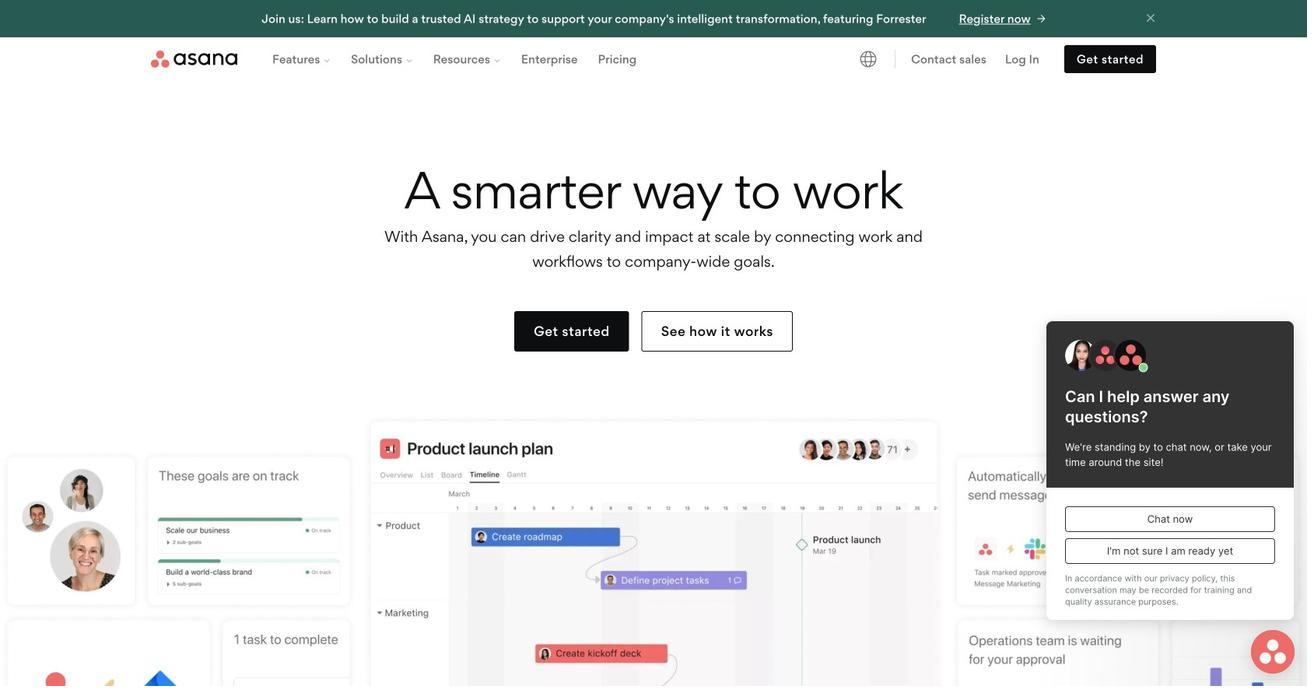 Task type: vqa. For each thing, say whether or not it's contained in the screenshot.
Launch Asana link
no



Task type: describe. For each thing, give the bounding box(es) containing it.
a smarter way to work - asana product ui image
[[0, 414, 1308, 687]]



Task type: locate. For each thing, give the bounding box(es) containing it.
group
[[262, 37, 647, 81]]



